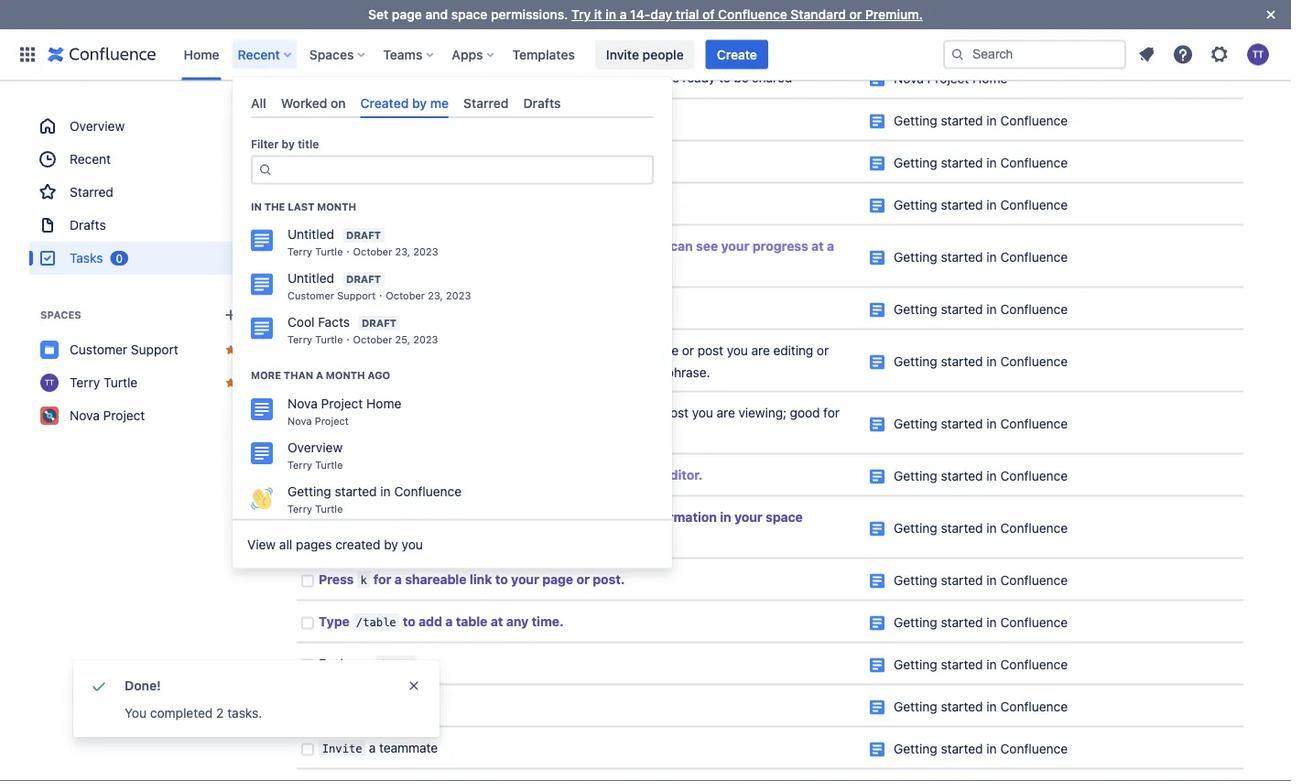 Task type: vqa. For each thing, say whether or not it's contained in the screenshot.
bottom Backlog
no



Task type: locate. For each thing, give the bounding box(es) containing it.
overview inside overview terry turtle
[[288, 440, 343, 455]]

2 horizontal spatial by
[[412, 95, 427, 110]]

11 getting started in confluence link from the top
[[894, 615, 1069, 630]]

terry turtle up nova project at the left bottom of the page
[[70, 375, 138, 390]]

2 horizontal spatial for
[[824, 405, 840, 421]]

banner
[[0, 29, 1292, 81]]

of inside added below the content of the page or post you are viewing; good for comments that apply to the content as a whole.
[[578, 405, 589, 421]]

1 horizontal spatial 23,
[[428, 290, 443, 302]]

editor. right open
[[548, 154, 588, 169]]

draft for terry turtle ・ october 25, 2023
[[362, 318, 397, 330]]

appswitcher icon image
[[16, 44, 38, 66]]

a left teammate
[[369, 741, 376, 756]]

invite left teammate
[[322, 743, 362, 756]]

post.
[[593, 572, 625, 587]]

tab list containing all
[[244, 88, 662, 118]]

13 page title icon image from the top
[[870, 617, 885, 631]]

started for 13th getting started in confluence link from the top
[[941, 700, 984, 715]]

5 press from the top
[[319, 572, 354, 587]]

press k for a shareable link to your page or post.
[[319, 572, 625, 587]]

2 untitled from the top
[[288, 271, 335, 286]]

1 horizontal spatial top
[[477, 239, 498, 254]]

14 page title icon image from the top
[[870, 659, 885, 673]]

0 horizontal spatial good
[[370, 365, 400, 380]]

press e when on a page to open the editor.
[[319, 154, 588, 169]]

6 page title icon image from the top
[[870, 251, 885, 266]]

good down inline comment →
[[370, 365, 400, 380]]

0 horizontal spatial comments
[[319, 427, 380, 443]]

1 vertical spatial viewing;
[[739, 405, 787, 421]]

1 press from the top
[[319, 112, 354, 127]]

0 vertical spatial customer
[[288, 290, 334, 302]]

1 vertical spatial post
[[663, 405, 689, 421]]

support for customer support
[[131, 342, 178, 357]]

5 getting started in confluence link from the top
[[894, 302, 1069, 317]]

0 vertical spatial nova project home
[[894, 28, 1008, 43]]

2023 for terry turtle ・ october 25, 2023
[[413, 334, 438, 346]]

0 horizontal spatial ,
[[610, 28, 614, 43]]

to left add
[[403, 614, 416, 629]]

1 horizontal spatial are
[[752, 343, 770, 358]]

c down created at the left top of the page
[[361, 114, 367, 127]]

unstar this space image inside the terry turtle link
[[224, 376, 238, 390]]

in the last month element
[[233, 222, 673, 350]]

at right progress
[[812, 239, 824, 254]]

invite for invite a teammate
[[322, 743, 362, 756]]

2 vertical spatial on
[[541, 365, 556, 380]]

any up open
[[493, 112, 515, 127]]

the down below
[[461, 427, 480, 443]]

0 horizontal spatial top
[[449, 28, 469, 43]]

are inside added below the content of the page or post you are viewing; good for comments that apply to the content as a whole.
[[717, 405, 736, 421]]

1 vertical spatial c
[[361, 114, 367, 127]]

2 page title icon image from the top
[[870, 72, 885, 87]]

the right status
[[454, 239, 474, 254]]

publish.
[[599, 301, 649, 316]]

9 page title icon image from the top
[[870, 418, 885, 432]]

0 vertical spatial untitled
[[288, 227, 335, 242]]

1 page title icon image from the top
[[870, 29, 885, 44]]

whole.
[[559, 427, 597, 443]]

0 vertical spatial for
[[404, 365, 420, 380]]

2 press from the top
[[319, 154, 354, 169]]

october up glance. at the left of the page
[[353, 246, 392, 258]]

to right apply
[[446, 427, 457, 443]]

1 vertical spatial month
[[326, 370, 365, 382]]

overview up "recent" link
[[70, 119, 125, 134]]

1 horizontal spatial on
[[411, 154, 426, 169]]

draft up customer support ・ october 23, 2023
[[346, 274, 381, 286]]

4 press from the top
[[319, 301, 354, 316]]

4 page title icon image from the top
[[870, 157, 885, 171]]

project down the terry turtle link on the left of page
[[103, 408, 145, 423]]

press down the worked on
[[319, 112, 354, 127]]

of up the whole.
[[578, 405, 589, 421]]

→ right 25,
[[418, 343, 430, 358]]

started
[[941, 113, 984, 128], [941, 155, 984, 170], [941, 197, 984, 213], [941, 250, 984, 265], [941, 302, 984, 317], [941, 354, 984, 369], [941, 416, 984, 432], [941, 469, 984, 484], [335, 484, 377, 499], [941, 521, 984, 536], [941, 573, 984, 588], [941, 615, 984, 630], [941, 657, 984, 673], [941, 700, 984, 715], [941, 742, 984, 757]]

10 getting started in confluence link from the top
[[894, 573, 1069, 588]]

space
[[380, 658, 413, 672]]

added inside added below the content of the page or post you are viewing; good for comments that apply to the content as a whole.
[[427, 405, 465, 421]]

customer support link
[[29, 334, 249, 367]]

page title icon image for 11th getting started in confluence link from the top
[[870, 617, 885, 631]]

nova project home down search image
[[894, 71, 1008, 86]]

1 vertical spatial overview
[[288, 440, 343, 455]]

2 vertical spatial comment
[[413, 468, 472, 483]]

0 horizontal spatial viewing;
[[319, 365, 367, 380]]

draft up terry turtle ・ october 23, 2023 at top left
[[346, 230, 381, 242]]

2023 for customer support ・ october 23, 2023
[[446, 290, 471, 302]]

overview terry turtle
[[288, 440, 343, 471]]

c left "l"
[[617, 28, 625, 43]]

drafts link
[[29, 209, 249, 242]]

0 vertical spatial starred
[[464, 95, 509, 110]]

getting started in confluence inside more than a month ago element
[[288, 484, 462, 499]]

of left page,
[[501, 239, 514, 254]]

started for 1st getting started in confluence link from the bottom of the page
[[941, 742, 984, 757]]

invite for invite people
[[606, 47, 640, 62]]

1 horizontal spatial content
[[529, 405, 574, 421]]

getting inside more than a month ago element
[[288, 484, 331, 499]]

support
[[337, 290, 376, 302], [131, 342, 178, 357]]

highlighted
[[497, 343, 563, 358]]

10 page title icon image from the top
[[870, 470, 885, 485]]

0 horizontal spatial post
[[663, 405, 689, 421]]

2 nova project home from the top
[[894, 71, 1008, 86]]

press for for
[[319, 572, 354, 587]]

a left the 14-
[[620, 7, 627, 22]]

1 vertical spatial unstar this space image
[[224, 376, 238, 390]]

terry left leave
[[288, 459, 312, 471]]

post up phrase.
[[698, 343, 724, 358]]

use up view all pages created by you at the left bottom of the page
[[319, 510, 343, 525]]

viewing
[[513, 468, 561, 483]]

press /
[[319, 197, 364, 212]]

in
[[606, 7, 617, 22], [987, 113, 998, 128], [987, 155, 998, 170], [987, 197, 998, 213], [987, 250, 998, 265], [504, 301, 516, 316], [987, 302, 998, 317], [987, 354, 998, 369], [987, 416, 998, 432], [625, 468, 636, 483], [987, 469, 998, 484], [381, 484, 391, 499], [720, 510, 732, 525], [987, 521, 998, 536], [987, 573, 998, 588], [987, 615, 998, 630], [987, 657, 998, 673], [987, 700, 998, 715], [987, 742, 998, 757]]

done!
[[125, 679, 161, 694]]

as
[[531, 427, 545, 443]]

created
[[361, 95, 409, 110]]

・
[[343, 246, 353, 258], [376, 290, 386, 302], [343, 334, 353, 346]]

at inside use the toolbar at the top to play around with font , c o l o r s , formatt ing , and more
[[412, 28, 424, 43]]

star this space image
[[224, 409, 238, 423]]

comment for that
[[353, 405, 412, 421]]

added for inline comment →
[[430, 343, 468, 358]]

select
[[319, 239, 358, 254]]

0 horizontal spatial spaces
[[40, 309, 81, 321]]

with
[[559, 28, 584, 43]]

page title icon image for seventh getting started in confluence link from the bottom of the page
[[870, 470, 885, 485]]

page title icon image for 1st getting started in confluence link from the bottom of the page
[[870, 743, 885, 758]]

inline
[[319, 343, 353, 358]]

0 horizontal spatial c
[[361, 114, 367, 127]]

0 vertical spatial october
[[353, 246, 392, 258]]

draft for terry turtle ・ october 23, 2023
[[346, 230, 381, 242]]

12 page title icon image from the top
[[870, 574, 885, 589]]

2 vertical spatial by
[[384, 537, 398, 552]]

to inside added to a highlighted section of the page or post you are editing or viewing; good for targeted comments on a specific word or phrase.
[[472, 343, 484, 358]]

1 horizontal spatial support
[[337, 290, 376, 302]]

october
[[353, 246, 392, 258], [386, 290, 425, 302], [353, 334, 392, 346]]

terry up pages
[[288, 503, 312, 515]]

terry inside overview terry turtle
[[288, 459, 312, 471]]

1 horizontal spatial c
[[617, 28, 625, 43]]

that
[[384, 427, 407, 443]]

click
[[319, 70, 348, 85]]

drafts inside group
[[70, 218, 106, 233]]

when down font
[[573, 70, 605, 85]]

3 , from the left
[[715, 28, 719, 43]]

c
[[617, 28, 625, 43], [361, 114, 367, 127]]

1 horizontal spatial viewing;
[[739, 405, 787, 421]]

your down apps
[[440, 70, 466, 85]]

completed
[[150, 706, 213, 721]]

unstar this space image
[[224, 343, 238, 357], [224, 376, 238, 390]]

untitled down select
[[288, 271, 335, 286]]

1 horizontal spatial ,
[[656, 28, 660, 43]]

a left space
[[366, 656, 373, 672]]

1 horizontal spatial o
[[636, 28, 644, 43]]

space
[[452, 7, 488, 22], [766, 510, 803, 525]]

page title icon image for 3rd getting started in confluence link from the top
[[870, 199, 885, 213]]

overview.
[[319, 532, 379, 547]]

use for /info
[[319, 510, 343, 525]]

the
[[345, 28, 364, 43], [427, 28, 446, 43], [524, 154, 545, 169], [265, 201, 285, 213], [454, 239, 474, 254], [517, 239, 538, 254], [519, 301, 539, 316], [627, 343, 646, 358], [507, 405, 526, 421], [593, 405, 612, 421], [461, 427, 480, 443], [639, 468, 660, 483], [346, 510, 367, 525]]

0 vertical spatial by
[[412, 95, 427, 110]]

0 horizontal spatial starred
[[70, 185, 114, 200]]

type /table to add a table at any time.
[[319, 614, 564, 629]]

started for 4th getting started in confluence link
[[941, 250, 984, 265]]

tab list
[[244, 88, 662, 118]]

started for second getting started in confluence link
[[941, 155, 984, 170]]

turtle left an
[[315, 459, 343, 471]]

invite people
[[606, 47, 684, 62]]

→
[[418, 343, 430, 358], [415, 405, 427, 421]]

nova inside nova project link
[[70, 408, 100, 423]]

to left "save"
[[395, 70, 406, 85]]

1 vertical spatial by
[[282, 138, 295, 151]]

viewing; down inline on the top of the page
[[319, 365, 367, 380]]

recent inside popup button
[[238, 47, 280, 62]]

added up apply
[[427, 405, 465, 421]]

viewing; inside added to a highlighted section of the page or post you are editing or viewing; good for targeted comments on a specific word or phrase.
[[319, 365, 367, 380]]

apps
[[452, 47, 483, 62]]

more than a month ago element
[[233, 391, 673, 519]]

1 vertical spatial nova project home
[[894, 71, 1008, 86]]

1 vertical spatial october
[[386, 290, 425, 302]]

16 page title icon image from the top
[[870, 743, 885, 758]]

any for table
[[506, 614, 529, 629]]

press for to
[[319, 112, 354, 127]]

and inside use the toolbar at the top to play around with font , c o l o r s , formatt ing , and more
[[722, 28, 744, 43]]

1 unstar this space image from the top
[[224, 343, 238, 357]]

comment up ago
[[356, 343, 415, 358]]

view all pages created by you
[[247, 537, 423, 552]]

nova
[[894, 28, 924, 43], [894, 71, 924, 86], [288, 396, 318, 411], [70, 408, 100, 423], [288, 415, 312, 427]]

13 getting started in confluence link from the top
[[894, 700, 1069, 715]]

targeted
[[423, 365, 473, 380]]

1 horizontal spatial recent
[[238, 47, 280, 62]]

e
[[361, 156, 367, 169]]

of up word
[[612, 343, 624, 358]]

c inside use the toolbar at the top to play around with font , c o l o r s , formatt ing , and more
[[617, 28, 625, 43]]

group containing overview
[[29, 110, 249, 275]]

, left "l"
[[610, 28, 614, 43]]

press right "cool" on the top left of page
[[319, 301, 354, 316]]

nova project home link for when your page is ready to be shared
[[894, 71, 1008, 86]]

comments inside added to a highlighted section of the page or post you are editing or viewing; good for targeted comments on a specific word or phrase.
[[477, 365, 538, 380]]

2 nova project home link from the top
[[894, 71, 1008, 86]]

by
[[412, 95, 427, 110], [282, 138, 295, 151], [384, 537, 398, 552]]

and up create
[[722, 28, 744, 43]]

0 horizontal spatial support
[[131, 342, 178, 357]]

top up the press command + enter when in the editor to publish.
[[477, 239, 498, 254]]

23, right add
[[395, 246, 411, 258]]

0 vertical spatial support
[[337, 290, 376, 302]]

all
[[279, 537, 293, 552]]

23, for terry turtle ・ october 23, 2023
[[395, 246, 411, 258]]

time. for to create a page at any time.
[[518, 112, 551, 127]]

you inside added to a highlighted section of the page or post you are editing or viewing; good for targeted comments on a specific word or phrase.
[[727, 343, 748, 358]]

press left e
[[319, 154, 354, 169]]

standard
[[791, 7, 847, 22]]

1 horizontal spatial for
[[404, 365, 420, 380]]

your profile and preferences image
[[1248, 44, 1270, 66]]

your inside at the top of the page, so teammates can see your progress at a glance.
[[722, 239, 750, 254]]

0 horizontal spatial o
[[625, 28, 633, 43]]

0 horizontal spatial 23,
[[395, 246, 411, 258]]

the right below
[[507, 405, 526, 421]]

an
[[358, 468, 373, 483]]

october up '+'
[[386, 290, 425, 302]]

s
[[649, 28, 656, 43]]

14-
[[631, 7, 651, 22]]

started for 3rd getting started in confluence link from the top
[[941, 197, 984, 213]]

0 horizontal spatial you
[[402, 537, 423, 552]]

o left s
[[636, 28, 644, 43]]

2 use from the top
[[319, 510, 343, 525]]

starred down draft
[[464, 95, 509, 110]]

3 press from the top
[[319, 197, 354, 212]]

to right editor
[[583, 301, 596, 316]]

success image
[[88, 675, 110, 697]]

2023
[[414, 246, 439, 258], [446, 290, 471, 302], [413, 334, 438, 346]]

0 vertical spatial c
[[617, 28, 625, 43]]

2023 right 25,
[[413, 334, 438, 346]]

ago
[[368, 370, 390, 382]]

notification icon image
[[1136, 44, 1158, 66]]

0 vertical spatial recent
[[238, 47, 280, 62]]

publish
[[520, 72, 566, 85]]

editor.
[[548, 154, 588, 169], [663, 468, 703, 483]]

add
[[419, 614, 443, 629]]

1 use from the top
[[319, 28, 342, 43]]

your down invite people button on the top of page
[[608, 70, 634, 85]]

apply
[[410, 427, 442, 443]]

select add status
[[319, 239, 432, 254]]

1 untitled from the top
[[288, 227, 335, 242]]

use up click
[[319, 28, 342, 43]]

1 horizontal spatial overview
[[288, 440, 343, 455]]

1 vertical spatial 23,
[[428, 290, 443, 302]]

4 getting started in confluence link from the top
[[894, 250, 1069, 265]]

to right element
[[505, 510, 518, 525]]

Filter by title text field
[[279, 157, 641, 183]]

customer up the terry turtle link on the left of page
[[70, 342, 127, 357]]

page title icon image for 1st getting started in confluence link from the top of the page
[[870, 114, 885, 129]]

12 getting started in confluence link from the top
[[894, 657, 1069, 673]]

1 vertical spatial support
[[131, 342, 178, 357]]

invite inside invite a teammate
[[322, 743, 362, 756]]

settings icon image
[[1209, 44, 1231, 66]]

0 vertical spatial ・
[[343, 246, 353, 258]]

2 vertical spatial for
[[374, 572, 392, 587]]

11 page title icon image from the top
[[870, 522, 885, 537]]

1 nova project home from the top
[[894, 28, 1008, 43]]

0 horizontal spatial on
[[331, 95, 346, 110]]

page title icon image for tenth getting started in confluence link
[[870, 574, 885, 589]]

any right table
[[506, 614, 529, 629]]

1 vertical spatial nova project home link
[[894, 71, 1008, 86]]

you down phrase.
[[693, 405, 714, 421]]

added to a highlighted section of the page or post you are editing or viewing; good for targeted comments on a specific word or phrase.
[[319, 343, 833, 380]]

command
[[361, 303, 407, 316]]

spaces inside popup button
[[310, 47, 354, 62]]

1 vertical spatial added
[[427, 405, 465, 421]]

for
[[404, 365, 420, 380], [824, 405, 840, 421], [374, 572, 392, 587]]

the up information
[[639, 468, 660, 483]]

→ for inline comment →
[[418, 343, 430, 358]]

14 getting started in confluence link from the top
[[894, 742, 1069, 757]]

2 horizontal spatial on
[[541, 365, 556, 380]]

are
[[752, 343, 770, 358], [717, 405, 736, 421]]

1 nova project home link from the top
[[894, 28, 1008, 43]]

0 horizontal spatial editor.
[[548, 154, 588, 169]]

it
[[595, 7, 603, 22]]

open
[[490, 154, 521, 169]]

use the toolbar at the top to play around with font , c o l o r s , formatt ing , and more
[[319, 25, 777, 45]]

your right information
[[735, 510, 763, 525]]

a down press c to create a page at any time.
[[429, 154, 437, 169]]

0 vertical spatial spaces
[[310, 47, 354, 62]]

customer inside in the last month element
[[288, 290, 334, 302]]

0 horizontal spatial overview
[[70, 119, 125, 134]]

your right see
[[722, 239, 750, 254]]

press
[[319, 112, 354, 127], [319, 154, 354, 169], [319, 197, 354, 212], [319, 301, 354, 316], [319, 572, 354, 587]]

0 horizontal spatial invite
[[322, 743, 362, 756]]

turtle
[[315, 246, 343, 258], [315, 334, 343, 346], [104, 375, 138, 390], [315, 459, 343, 471], [315, 503, 343, 515]]

month for a
[[326, 370, 365, 382]]

project up overview terry turtle
[[315, 415, 349, 427]]

and
[[426, 7, 448, 22], [722, 28, 744, 43]]

or up phrase.
[[682, 343, 695, 358]]

0 vertical spatial 2023
[[414, 246, 439, 258]]

more than a month ago
[[251, 370, 390, 382]]

2 getting started in confluence link from the top
[[894, 155, 1069, 170]]

a right as at left
[[548, 427, 555, 443]]

create a space image
[[220, 304, 242, 326]]

8 page title icon image from the top
[[870, 355, 885, 370]]

use inside use the toolbar at the top to play around with font , c o l o r s , formatt ing , and more
[[319, 28, 342, 43]]

0 vertical spatial viewing;
[[319, 365, 367, 380]]

5 page title icon image from the top
[[870, 199, 885, 213]]

your right link
[[511, 572, 540, 587]]

in the last month
[[251, 201, 356, 213]]

view all pages created by you link
[[233, 527, 673, 563]]

1 vertical spatial for
[[824, 405, 840, 421]]

1 vertical spatial →
[[415, 405, 427, 421]]

0 vertical spatial month
[[317, 201, 356, 213]]

1 vertical spatial are
[[717, 405, 736, 421]]

・ up glance. at the left of the page
[[343, 246, 353, 258]]

started for ninth getting started in confluence link from the bottom
[[941, 354, 984, 369]]

・ down facts
[[343, 334, 353, 346]]

1 o from the left
[[625, 28, 633, 43]]

top inside use the toolbar at the top to play around with font , c o l o r s , formatt ing , and more
[[449, 28, 469, 43]]

phrase.
[[667, 365, 711, 380]]

1 horizontal spatial you
[[693, 405, 714, 421]]

3 page title icon image from the top
[[870, 114, 885, 129]]

0 vertical spatial unstar this space image
[[224, 343, 238, 357]]

nova project home for ,
[[894, 28, 1008, 43]]

2 vertical spatial ・
[[343, 334, 353, 346]]

support inside in the last month element
[[337, 290, 376, 302]]

october for terry turtle ・ october 25, 2023
[[353, 334, 392, 346]]

unstar this space image inside customer support link
[[224, 343, 238, 357]]

0 vertical spatial invite
[[606, 47, 640, 62]]

1 vertical spatial space
[[766, 510, 803, 525]]

invite inside button
[[606, 47, 640, 62]]

toolbar
[[368, 28, 409, 43]]

by for created
[[412, 95, 427, 110]]

1 vertical spatial editor.
[[663, 468, 703, 483]]

0 horizontal spatial content
[[483, 427, 528, 443]]

0 vertical spatial →
[[418, 343, 430, 358]]

0 horizontal spatial by
[[282, 138, 295, 151]]

:wave: image
[[251, 488, 273, 510], [251, 488, 273, 510]]

1 vertical spatial starred
[[70, 185, 114, 200]]

0 horizontal spatial for
[[374, 572, 392, 587]]

of right trial
[[703, 7, 715, 22]]

press left k
[[319, 572, 354, 587]]

spaces up click
[[310, 47, 354, 62]]

time. down the publish
[[518, 112, 551, 127]]

confluence image
[[48, 44, 156, 66], [48, 44, 156, 66]]

specific
[[570, 365, 615, 380]]

a left highlighted at the top left
[[487, 343, 494, 358]]

page up toolbar
[[392, 7, 422, 22]]

1 vertical spatial time.
[[532, 614, 564, 629]]

terry turtle inside more than a month ago element
[[288, 503, 343, 515]]

0 vertical spatial drafts
[[524, 95, 561, 110]]

people
[[643, 47, 684, 62]]

month down inline on the top of the page
[[326, 370, 365, 382]]

0 vertical spatial comments
[[477, 365, 538, 380]]

2 o from the left
[[636, 28, 644, 43]]

nova project home nova project
[[288, 396, 402, 427]]

is
[[670, 70, 680, 85]]

overview up leave
[[288, 440, 343, 455]]

font
[[587, 28, 610, 43]]

0 vertical spatial are
[[752, 343, 770, 358]]

1 horizontal spatial spaces
[[310, 47, 354, 62]]

0 horizontal spatial drafts
[[70, 218, 106, 233]]

teams
[[383, 47, 423, 62]]

, right "r"
[[656, 28, 660, 43]]

support for customer support ・ october 23, 2023
[[337, 290, 376, 302]]

shared
[[753, 70, 793, 85]]

/info
[[373, 512, 407, 525]]

home inside global element
[[184, 47, 220, 62]]

viewing; inside added below the content of the page or post you are viewing; good for comments that apply to the content as a whole.
[[739, 405, 787, 421]]

time.
[[518, 112, 551, 127], [532, 614, 564, 629]]

terry
[[288, 246, 312, 258], [288, 334, 312, 346], [70, 375, 100, 390], [288, 459, 312, 471], [288, 503, 312, 515]]

recent up all
[[238, 47, 280, 62]]

page down press c to create a page at any time.
[[440, 154, 471, 169]]

post inside added below the content of the page or post you are viewing; good for comments that apply to the content as a whole.
[[663, 405, 689, 421]]

1 vertical spatial comment
[[353, 405, 412, 421]]

0 horizontal spatial recent
[[70, 152, 111, 167]]

0 horizontal spatial and
[[426, 7, 448, 22]]

1 horizontal spatial drafts
[[524, 95, 561, 110]]

page title icon image
[[870, 29, 885, 44], [870, 72, 885, 87], [870, 114, 885, 129], [870, 157, 885, 171], [870, 199, 885, 213], [870, 251, 885, 266], [870, 303, 885, 318], [870, 355, 885, 370], [870, 418, 885, 432], [870, 470, 885, 485], [870, 522, 885, 537], [870, 574, 885, 589], [870, 617, 885, 631], [870, 659, 885, 673], [870, 701, 885, 716], [870, 743, 885, 758]]

good inside added below the content of the page or post you are viewing; good for comments that apply to the content as a whole.
[[790, 405, 820, 421]]

starred inside "link"
[[70, 185, 114, 200]]

good
[[370, 365, 400, 380], [790, 405, 820, 421]]

0 vertical spatial added
[[430, 343, 468, 358]]

overview inside overview "link"
[[70, 119, 125, 134]]

use for toolbar
[[319, 28, 342, 43]]

2 unstar this space image from the top
[[224, 376, 238, 390]]

page down word
[[615, 405, 644, 421]]

added inside added to a highlighted section of the page or post you are editing or viewing; good for targeted comments on a specific word or phrase.
[[430, 343, 468, 358]]

information
[[645, 510, 717, 525]]

group
[[29, 110, 249, 275]]

untitled for customer
[[288, 271, 335, 286]]

7 page title icon image from the top
[[870, 303, 885, 318]]

1 vertical spatial recent
[[70, 152, 111, 167]]

15 page title icon image from the top
[[870, 701, 885, 716]]



Task type: describe. For each thing, give the bounding box(es) containing it.
started for 10th getting started in confluence link from the bottom of the page
[[941, 302, 984, 317]]

important
[[580, 510, 642, 525]]

a inside at the top of the page, so teammates can see your progress at a glance.
[[827, 239, 835, 254]]

by for filter
[[282, 138, 295, 151]]

tasks.
[[227, 706, 262, 721]]

started inside more than a month ago element
[[335, 484, 377, 499]]

started for tenth getting started in confluence link
[[941, 573, 984, 588]]

recent inside group
[[70, 152, 111, 167]]

turtle down customer support
[[104, 375, 138, 390]]

global element
[[11, 29, 940, 80]]

page title icon image for 13th getting started in confluence link from the top
[[870, 701, 885, 716]]

or right draft
[[501, 70, 513, 85]]

terry turtle ・ october 25, 2023
[[288, 334, 438, 346]]

highlight
[[521, 510, 576, 525]]

page left is
[[637, 70, 667, 85]]

turtle inside overview terry turtle
[[315, 459, 343, 471]]

good inside added to a highlighted section of the page or post you are editing or viewing; good for targeted comments on a specific word or phrase.
[[370, 365, 400, 380]]

more
[[251, 370, 281, 382]]

see
[[696, 239, 719, 254]]

9 getting started in confluence link from the top
[[894, 521, 1069, 536]]

starred link
[[29, 176, 249, 209]]

1 vertical spatial on
[[411, 154, 426, 169]]

confluence inside more than a month ago element
[[394, 484, 462, 499]]

help icon image
[[1173, 44, 1195, 66]]

unstar this space image for customer support
[[224, 343, 238, 357]]

to left open
[[474, 154, 487, 169]]

to down created at the left top of the page
[[374, 112, 387, 127]]

when right e
[[374, 154, 408, 169]]

turtle up glance. at the left of the page
[[315, 246, 343, 258]]

view
[[247, 537, 276, 552]]

recent button
[[232, 40, 299, 69]]

1 horizontal spatial editor.
[[663, 468, 703, 483]]

panel
[[414, 510, 448, 525]]

started for 12th getting started in confluence link from the top
[[941, 657, 984, 673]]

0 vertical spatial space
[[452, 7, 488, 22]]

to inside added below the content of the page or post you are viewing; good for comments that apply to the content as a whole.
[[446, 427, 457, 443]]

than
[[284, 370, 313, 382]]

explore
[[319, 656, 363, 672]]

8 getting started in confluence link from the top
[[894, 469, 1069, 484]]

your inside panel element to highlight important information in your space overview.
[[735, 510, 763, 525]]

or right standard
[[850, 7, 863, 22]]

inline
[[377, 468, 410, 483]]

terry left select
[[288, 246, 312, 258]]

0 vertical spatial and
[[426, 7, 448, 22]]

created by me
[[361, 95, 449, 110]]

started for ninth getting started in confluence link
[[941, 521, 984, 536]]

・ for terry turtle ・ october 23, 2023
[[343, 246, 353, 258]]

1 getting started in confluence link from the top
[[894, 113, 1069, 128]]

at down draft
[[477, 112, 490, 127]]

untitled for terry
[[288, 227, 335, 242]]

1 vertical spatial content
[[483, 427, 528, 443]]

2 , from the left
[[656, 28, 660, 43]]

the left page,
[[517, 239, 538, 254]]

spaces button
[[304, 40, 372, 69]]

filter by title
[[251, 138, 319, 151]]

customer support
[[70, 342, 178, 357]]

space inside panel element to highlight important information in your space overview.
[[766, 510, 803, 525]]

teammate
[[379, 741, 438, 756]]

home link
[[178, 40, 225, 69]]

0
[[116, 252, 123, 265]]

at right table
[[491, 614, 503, 629]]

page title icon image for 4th getting started in confluence link
[[870, 251, 885, 266]]

try
[[572, 7, 591, 22]]

templates link
[[507, 40, 581, 69]]

started for seventh getting started in confluence link from the bottom of the page
[[941, 469, 984, 484]]

explore a space
[[319, 656, 413, 672]]

terry up nova project at the left bottom of the page
[[70, 375, 100, 390]]

2
[[216, 706, 224, 721]]

or up important
[[609, 468, 622, 483]]

in
[[251, 201, 262, 213]]

Search field
[[944, 40, 1127, 69]]

apps button
[[447, 40, 502, 69]]

draft
[[469, 70, 497, 85]]

customer for customer support ・ october 23, 2023
[[288, 290, 334, 302]]

a right add
[[446, 614, 453, 629]]

project up search image
[[928, 28, 970, 43]]

invite people button
[[595, 40, 695, 69]]

for inside added below the content of the page or post you are viewing; good for comments that apply to the content as a whole.
[[824, 405, 840, 421]]

→ for page comment →
[[415, 405, 427, 421]]

in inside more than a month ago element
[[381, 484, 391, 499]]

1 horizontal spatial by
[[384, 537, 398, 552]]

nova project home link for ,
[[894, 28, 1008, 43]]

create
[[390, 112, 430, 127]]

shareable
[[405, 572, 467, 587]]

comment for good
[[356, 343, 415, 358]]

or right editing
[[817, 343, 829, 358]]

create link
[[706, 40, 769, 69]]

added for page comment →
[[427, 405, 465, 421]]

add
[[365, 240, 385, 254]]

0 vertical spatial editor.
[[548, 154, 588, 169]]

terry turtle ・ october 23, 2023
[[288, 246, 439, 258]]

of inside added to a highlighted section of the page or post you are editing or viewing; good for targeted comments on a specific word or phrase.
[[612, 343, 624, 358]]

search image
[[951, 47, 966, 62]]

page title icon image for 10th getting started in confluence link from the bottom of the page
[[870, 303, 885, 318]]

created
[[336, 537, 381, 552]]

month for last
[[317, 201, 356, 213]]

the up the whole.
[[593, 405, 612, 421]]

1 , from the left
[[610, 28, 614, 43]]

starred inside tab list
[[464, 95, 509, 110]]

overview for overview
[[70, 119, 125, 134]]

page title icon image for nova project home link associated with when your page is ready to be shared
[[870, 72, 885, 87]]

customer for customer support
[[70, 342, 127, 357]]

or inside added below the content of the page or post you are viewing; good for comments that apply to the content as a whole.
[[648, 405, 660, 421]]

the right open
[[524, 154, 545, 169]]

pages
[[296, 537, 332, 552]]

templates
[[513, 47, 575, 62]]

set
[[368, 7, 389, 22]]

23, for customer support ・ october 23, 2023
[[428, 290, 443, 302]]

you inside added below the content of the page or post you are viewing; good for comments that apply to the content as a whole.
[[693, 405, 714, 421]]

page left post.
[[543, 572, 574, 587]]

banner containing home
[[0, 29, 1292, 81]]

tasks
[[70, 251, 103, 266]]

play
[[487, 28, 511, 43]]

turtle down leave
[[315, 503, 343, 515]]

page title icon image for ,'s nova project home link
[[870, 29, 885, 44]]

drafts inside tab list
[[524, 95, 561, 110]]

to right link
[[496, 572, 508, 587]]

close
[[354, 72, 388, 85]]

draft for customer support ・ october 23, 2023
[[346, 274, 381, 286]]

nova project home for when your page is ready to be shared
[[894, 71, 1008, 86]]

facts
[[318, 315, 350, 330]]

page inside added below the content of the page or post you are viewing; good for comments that apply to the content as a whole.
[[615, 405, 644, 421]]

7 getting started in confluence link from the top
[[894, 416, 1069, 432]]

me
[[430, 95, 449, 110]]

page title icon image for 7th getting started in confluence link from the top of the page
[[870, 418, 885, 432]]

1 vertical spatial spaces
[[40, 309, 81, 321]]

around
[[515, 28, 556, 43]]

on inside tab list
[[331, 95, 346, 110]]

post inside added to a highlighted section of the page or post you are editing or viewing; good for targeted comments on a specific word or phrase.
[[698, 343, 724, 358]]

type
[[319, 614, 350, 629]]

when left the viewing
[[476, 468, 510, 483]]

project down search image
[[928, 71, 970, 86]]

all
[[251, 95, 266, 110]]

you
[[125, 706, 147, 721]]

title
[[298, 138, 319, 151]]

project down more than a month ago
[[321, 396, 363, 411]]

close image
[[1261, 4, 1283, 26]]

inline comment →
[[319, 343, 430, 358]]

any for page
[[493, 112, 515, 127]]

k
[[361, 574, 367, 587]]

to inside panel element to highlight important information in your space overview.
[[505, 510, 518, 525]]

page down the whole.
[[574, 468, 605, 483]]

press command + enter when in the editor to publish.
[[319, 301, 649, 316]]

the inside added to a highlighted section of the page or post you are editing or viewing; good for targeted comments on a specific word or phrase.
[[627, 343, 646, 358]]

the left apps popup button
[[427, 28, 446, 43]]

are inside added to a highlighted section of the page or post you are editing or viewing; good for targeted comments on a specific word or phrase.
[[752, 343, 770, 358]]

a right than
[[316, 370, 323, 382]]

press for +
[[319, 301, 354, 316]]

press for when
[[319, 154, 354, 169]]

page comment →
[[319, 405, 427, 421]]

time. for to add a table at any time.
[[532, 614, 564, 629]]

panel element to highlight important information in your space overview.
[[319, 510, 807, 547]]

overview for overview terry turtle
[[288, 440, 343, 455]]

premium.
[[866, 7, 924, 22]]

2 vertical spatial you
[[402, 537, 423, 552]]

25,
[[395, 334, 411, 346]]

try it in a 14-day trial of confluence standard or premium. link
[[572, 7, 924, 22]]

at the top of the page, so teammates can see your progress at a glance.
[[319, 239, 838, 276]]

turtle down facts
[[315, 334, 343, 346]]

progress
[[753, 239, 809, 254]]

permissions.
[[491, 7, 568, 22]]

teams button
[[378, 40, 441, 69]]

of inside at the top of the page, so teammates can see your progress at a glance.
[[501, 239, 514, 254]]

0 vertical spatial content
[[529, 405, 574, 421]]

or left post.
[[577, 572, 590, 587]]

a left specific at the top of the page
[[560, 365, 566, 380]]

started for 1st getting started in confluence link from the top of the page
[[941, 113, 984, 128]]

a inside added below the content of the page or post you are viewing; good for comments that apply to the content as a whole.
[[548, 427, 555, 443]]

the left editor
[[519, 301, 539, 316]]

cool facts
[[288, 315, 350, 330]]

overview link
[[29, 110, 249, 143]]

r
[[644, 28, 649, 43]]

・ for terry turtle ・ october 25, 2023
[[343, 334, 353, 346]]

save
[[410, 70, 437, 85]]

6 getting started in confluence link from the top
[[894, 354, 1069, 369]]

dismiss image
[[407, 679, 421, 694]]

formatt
[[663, 25, 700, 38]]

word
[[619, 365, 648, 380]]

october for customer support ・ october 23, 2023
[[386, 290, 425, 302]]

use the /info
[[319, 510, 407, 525]]

home inside "nova project home nova project"
[[367, 396, 402, 411]]

page title icon image for ninth getting started in confluence link from the bottom
[[870, 355, 885, 370]]

page down me
[[443, 112, 474, 127]]

started for 7th getting started in confluence link from the top of the page
[[941, 416, 984, 432]]

・ for customer support ・ october 23, 2023
[[376, 290, 386, 302]]

recent link
[[29, 143, 249, 176]]

below
[[469, 405, 503, 421]]

unstar this space image for terry turtle
[[224, 376, 238, 390]]

press c to create a page at any time.
[[319, 112, 551, 127]]

glance.
[[319, 261, 365, 276]]

top inside at the top of the page, so teammates can see your progress at a glance.
[[477, 239, 498, 254]]

3 getting started in confluence link from the top
[[894, 197, 1069, 213]]

click close to save your draft or publish when your page is ready to be shared
[[319, 70, 793, 85]]

customer support ・ october 23, 2023
[[288, 290, 471, 302]]

a down me
[[433, 112, 440, 127]]

section
[[566, 343, 609, 358]]

page
[[319, 405, 350, 421]]

the left toolbar
[[345, 28, 364, 43]]

a right k
[[395, 572, 402, 587]]

nova project
[[70, 408, 145, 423]]

a right the viewing
[[564, 468, 571, 483]]

started for 11th getting started in confluence link from the top
[[941, 615, 984, 630]]

be
[[734, 70, 749, 85]]

page inside added to a highlighted section of the page or post you are editing or viewing; good for targeted comments on a specific word or phrase.
[[650, 343, 679, 358]]

on inside added to a highlighted section of the page or post you are editing or viewing; good for targeted comments on a specific word or phrase.
[[541, 365, 556, 380]]

to left the be
[[719, 70, 731, 85]]

october for terry turtle ・ october 23, 2023
[[353, 246, 392, 258]]

0 horizontal spatial terry turtle
[[70, 375, 138, 390]]

page title icon image for 12th getting started in confluence link from the top
[[870, 659, 885, 673]]

you completed 2 tasks.
[[125, 706, 262, 721]]

at right status
[[438, 239, 451, 254]]

comments inside added below the content of the page or post you are viewing; good for comments that apply to the content as a whole.
[[319, 427, 380, 443]]

when right "enter"
[[467, 301, 501, 316]]

or right word
[[651, 365, 663, 380]]

page title icon image for second getting started in confluence link
[[870, 157, 885, 171]]

the up the overview.
[[346, 510, 367, 525]]

for inside added to a highlighted section of the page or post you are editing or viewing; good for targeted comments on a specific word or phrase.
[[404, 365, 420, 380]]

2023 for terry turtle ・ october 23, 2023
[[414, 246, 439, 258]]

c inside press c to create a page at any time.
[[361, 114, 367, 127]]

worked
[[281, 95, 328, 110]]

the right in
[[265, 201, 285, 213]]

to inside use the toolbar at the top to play around with font , c o l o r s , formatt ing , and more
[[472, 28, 484, 43]]

terry turtle link
[[29, 367, 249, 400]]

terry down "cool" on the top left of page
[[288, 334, 312, 346]]

in inside panel element to highlight important information in your space overview.
[[720, 510, 732, 525]]

page title icon image for ninth getting started in confluence link
[[870, 522, 885, 537]]



